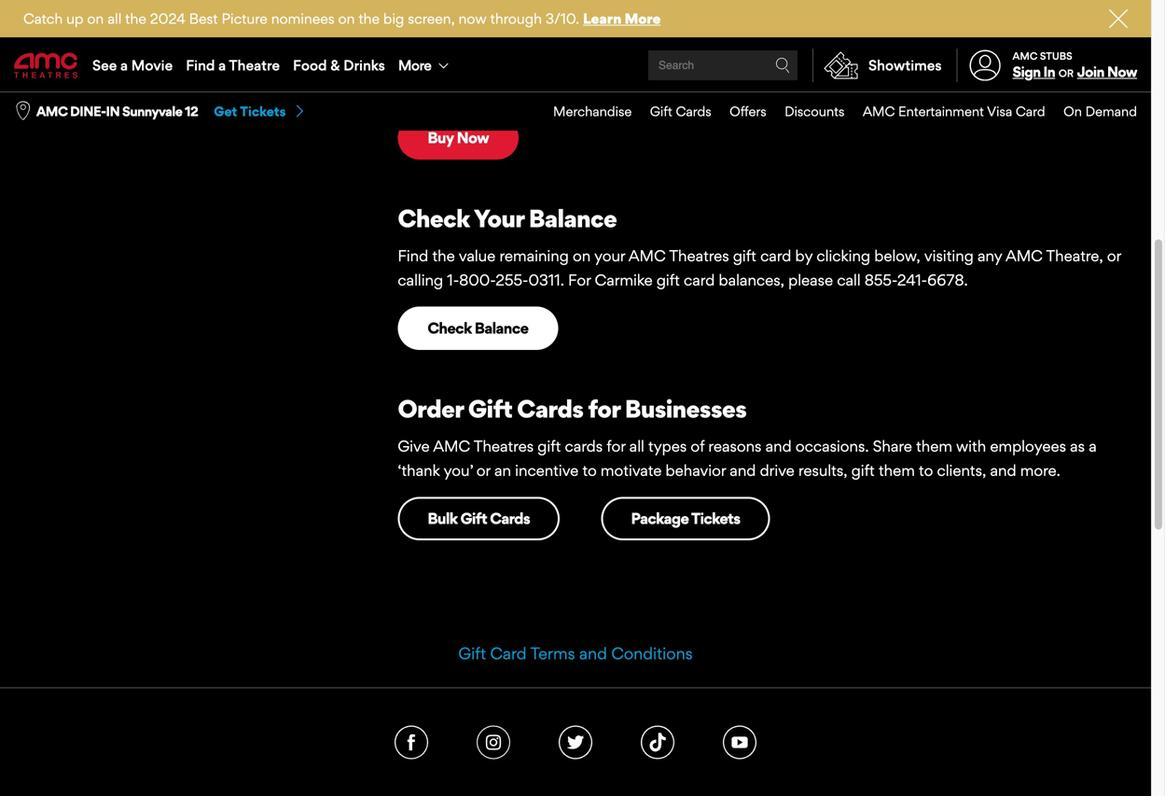 Task type: locate. For each thing, give the bounding box(es) containing it.
gift up offers link
[[713, 56, 737, 74]]

big
[[384, 10, 404, 27], [490, 56, 512, 74]]

1 vertical spatial or
[[1108, 246, 1122, 265]]

amc inside button
[[36, 103, 68, 120]]

1 horizontal spatial now
[[623, 13, 675, 43]]

0 horizontal spatial more
[[398, 56, 431, 74]]

2024
[[150, 10, 186, 27]]

on right up
[[87, 10, 104, 27]]

more
[[625, 10, 661, 27], [398, 56, 431, 74]]

1 vertical spatial balance
[[475, 319, 529, 337]]

1 horizontal spatial tickets
[[692, 509, 741, 528]]

find a theatre
[[186, 56, 280, 74]]

and right 'stubs'
[[1079, 56, 1106, 74]]

you'
[[444, 461, 473, 480]]

on demand link
[[1046, 92, 1138, 130]]

1 horizontal spatial to
[[832, 56, 846, 74]]

gift cards link
[[632, 92, 712, 130]]

food
[[293, 56, 327, 74]]

now inside the 'buy now' link
[[457, 128, 489, 147]]

2 horizontal spatial on
[[573, 246, 591, 265]]

1 horizontal spatial or
[[1059, 67, 1074, 79]]

balance up your
[[529, 203, 617, 233]]

an inside give amc theatres gift cards for all types of reasons and occasions. share them with employees as a 'thank you' or an incentive to motivate behavior and drive results, gift them to clients, and more.
[[495, 461, 511, 480]]

to inside never miss a big day. send an amc theatres gift card straight to their inbox and skip the shipping and handling fees.
[[832, 56, 846, 74]]

now inside amc stubs sign in or join now
[[1108, 63, 1138, 80]]

800-
[[459, 271, 496, 289]]

merchandise link
[[535, 92, 632, 130]]

with
[[957, 437, 987, 455]]

package tickets link
[[602, 497, 770, 540]]

food & drinks link
[[287, 39, 392, 91]]

amc youtube image
[[723, 726, 757, 759]]

bulk gift cards link
[[398, 497, 560, 540]]

1 vertical spatial check
[[428, 319, 472, 337]]

all up motivate
[[630, 437, 645, 455]]

menu containing more
[[0, 39, 1152, 91]]

amc inside never miss a big day. send an amc theatres gift card straight to their inbox and skip the shipping and handling fees.
[[609, 56, 646, 74]]

0 vertical spatial or
[[1059, 67, 1074, 79]]

food & drinks
[[293, 56, 385, 74]]

gift card terms and conditions link
[[459, 643, 693, 663]]

now right buy at the left
[[457, 128, 489, 147]]

theatres up gift cards
[[649, 56, 709, 74]]

1 horizontal spatial more
[[625, 10, 661, 27]]

menu up merchandise "link"
[[0, 39, 1152, 91]]

check for check balance
[[428, 319, 472, 337]]

amc left "dine-"
[[36, 103, 68, 120]]

tickets
[[240, 103, 286, 120], [692, 509, 741, 528]]

2 vertical spatial or
[[477, 461, 491, 480]]

order
[[398, 394, 464, 424]]

find a theatre link
[[179, 39, 287, 91]]

2 horizontal spatial to
[[919, 461, 934, 480]]

the inside find the value remaining on your amc theatres gift card by clicking below, visiting any amc theatre, or calling 1-800-255-0311. for carmike gift card balances, please call 855-241-6678.
[[433, 246, 455, 265]]

card inside never miss a big day. send an amc theatres gift card straight to their inbox and skip the shipping and handling fees.
[[740, 56, 771, 74]]

2 horizontal spatial now
[[1108, 63, 1138, 80]]

please
[[789, 271, 834, 289]]

a right miss
[[478, 56, 486, 74]]

clients,
[[937, 461, 987, 480]]

1 vertical spatial an
[[588, 56, 605, 74]]

0 vertical spatial card
[[1016, 103, 1046, 120]]

now right join
[[1108, 63, 1138, 80]]

cards down "incentive"
[[490, 509, 530, 528]]

find
[[186, 56, 215, 74], [398, 246, 429, 265]]

1 vertical spatial for
[[607, 437, 626, 455]]

card left the by
[[761, 246, 792, 265]]

1 vertical spatial menu
[[535, 92, 1138, 130]]

tickets down 'behavior'
[[692, 509, 741, 528]]

employees
[[991, 437, 1067, 455]]

join
[[1078, 63, 1105, 80]]

0 vertical spatial card
[[740, 56, 771, 74]]

0 horizontal spatial now
[[457, 128, 489, 147]]

1 vertical spatial all
[[630, 437, 645, 455]]

1 horizontal spatial send
[[549, 56, 585, 74]]

check your balance
[[398, 203, 617, 233]]

now right learn
[[623, 13, 675, 43]]

0 vertical spatial menu
[[0, 39, 1152, 91]]

check down '1-'
[[428, 319, 472, 337]]

1 horizontal spatial find
[[398, 246, 429, 265]]

theatre
[[229, 56, 280, 74]]

menu down showtimes image
[[535, 92, 1138, 130]]

all inside give amc theatres gift cards for all types of reasons and occasions. share them with employees as a 'thank you' or an incentive to motivate behavior and drive results, gift them to clients, and more.
[[630, 437, 645, 455]]

1 vertical spatial cards
[[517, 394, 584, 424]]

them up clients, at the right
[[917, 437, 953, 455]]

an up merchandise
[[588, 56, 605, 74]]

1 horizontal spatial on
[[338, 10, 355, 27]]

theatres up balances,
[[669, 246, 730, 265]]

1 vertical spatial more
[[398, 56, 431, 74]]

card left terms at the bottom
[[490, 643, 527, 663]]

and
[[927, 56, 954, 74], [1079, 56, 1106, 74], [766, 437, 792, 455], [730, 461, 756, 480], [991, 461, 1017, 480], [579, 643, 607, 663]]

0 horizontal spatial find
[[186, 56, 215, 74]]

to left their in the top right of the page
[[832, 56, 846, 74]]

amc down learn more link
[[609, 56, 646, 74]]

12
[[185, 103, 198, 120]]

offers link
[[712, 92, 767, 130]]

0 vertical spatial find
[[186, 56, 215, 74]]

tickets right get
[[240, 103, 286, 120]]

on up for
[[573, 246, 591, 265]]

big left the day.
[[490, 56, 512, 74]]

0 horizontal spatial to
[[583, 461, 597, 480]]

all right up
[[108, 10, 122, 27]]

drinks
[[344, 56, 385, 74]]

1 horizontal spatial big
[[490, 56, 512, 74]]

0 horizontal spatial all
[[108, 10, 122, 27]]

amc inside amc stubs sign in or join now
[[1013, 50, 1038, 62]]

0 horizontal spatial tickets
[[240, 103, 286, 120]]

on
[[87, 10, 104, 27], [338, 10, 355, 27], [573, 246, 591, 265]]

results,
[[799, 461, 848, 480]]

1 vertical spatial tickets
[[692, 509, 741, 528]]

check up value
[[398, 203, 470, 233]]

the up '1-'
[[433, 246, 455, 265]]

to left clients, at the right
[[919, 461, 934, 480]]

nominees
[[271, 10, 335, 27]]

menu
[[0, 39, 1152, 91], [535, 92, 1138, 130]]

2 horizontal spatial or
[[1108, 246, 1122, 265]]

find for find the value remaining on your amc theatres gift card by clicking below, visiting any amc theatre, or calling 1-800-255-0311. for carmike gift card balances, please call 855-241-6678.
[[398, 246, 429, 265]]

amc entertainment visa card link
[[845, 92, 1046, 130]]

an
[[459, 13, 486, 43], [588, 56, 605, 74], [495, 461, 511, 480]]

or right you' on the bottom left of the page
[[477, 461, 491, 480]]

0 horizontal spatial them
[[879, 461, 915, 480]]

find inside menu
[[186, 56, 215, 74]]

more up handling
[[398, 56, 431, 74]]

855-
[[865, 271, 898, 289]]

an inside never miss a big day. send an amc theatres gift card straight to their inbox and skip the shipping and handling fees.
[[588, 56, 605, 74]]

or inside amc stubs sign in or join now
[[1059, 67, 1074, 79]]

amc logo image
[[14, 53, 79, 78], [14, 53, 79, 78]]

to down cards
[[583, 461, 597, 480]]

check for check your balance
[[398, 203, 470, 233]]

the
[[125, 10, 146, 27], [359, 10, 380, 27], [989, 56, 1012, 74], [433, 246, 455, 265]]

in
[[106, 103, 120, 120]]

0 vertical spatial send
[[398, 13, 455, 43]]

order gift cards for businesses
[[398, 394, 747, 424]]

drive
[[760, 461, 795, 480]]

big left screen, at the left top
[[384, 10, 404, 27]]

and down employees
[[991, 461, 1017, 480]]

gift up "incentive"
[[538, 437, 561, 455]]

2 vertical spatial cards
[[490, 509, 530, 528]]

theatres
[[649, 56, 709, 74], [669, 246, 730, 265], [474, 437, 534, 455]]

and up 'drive'
[[766, 437, 792, 455]]

check
[[398, 203, 470, 233], [428, 319, 472, 337]]

1 vertical spatial send
[[549, 56, 585, 74]]

demand
[[1086, 103, 1138, 120]]

stubs
[[1041, 50, 1073, 62]]

1 horizontal spatial all
[[630, 437, 645, 455]]

2 vertical spatial now
[[457, 128, 489, 147]]

find up calling
[[398, 246, 429, 265]]

1 vertical spatial theatres
[[669, 246, 730, 265]]

card right visa
[[1016, 103, 1046, 120]]

them down share at the bottom right
[[879, 461, 915, 480]]

for up cards
[[588, 394, 621, 424]]

on right nominees
[[338, 10, 355, 27]]

now
[[459, 10, 487, 27]]

all
[[108, 10, 122, 27], [630, 437, 645, 455]]

2 horizontal spatial an
[[588, 56, 605, 74]]

send up never
[[398, 13, 455, 43]]

a right as
[[1089, 437, 1097, 455]]

the left sign
[[989, 56, 1012, 74]]

for inside give amc theatres gift cards for all types of reasons and occasions. share them with employees as a 'thank you' or an incentive to motivate behavior and drive results, gift them to clients, and more.
[[607, 437, 626, 455]]

below,
[[875, 246, 921, 265]]

0 vertical spatial check
[[398, 203, 470, 233]]

straight
[[775, 56, 828, 74]]

cards down search the amc website text field
[[676, 103, 712, 120]]

or right in
[[1059, 67, 1074, 79]]

your
[[474, 203, 524, 233]]

theatres inside give amc theatres gift cards for all types of reasons and occasions. share them with employees as a 'thank you' or an incentive to motivate behavior and drive results, gift them to clients, and more.
[[474, 437, 534, 455]]

card left submit search icon
[[740, 56, 771, 74]]

buy
[[428, 128, 454, 147]]

1 vertical spatial now
[[1108, 63, 1138, 80]]

1 vertical spatial big
[[490, 56, 512, 74]]

1 vertical spatial them
[[879, 461, 915, 480]]

package
[[631, 509, 689, 528]]

for up motivate
[[607, 437, 626, 455]]

an up miss
[[459, 13, 486, 43]]

amc instagram image
[[477, 726, 511, 759]]

the left 2024
[[125, 10, 146, 27]]

amc up you' on the bottom left of the page
[[433, 437, 470, 455]]

1 vertical spatial find
[[398, 246, 429, 265]]

amc tiktok image
[[641, 726, 675, 759]]

1 horizontal spatial them
[[917, 437, 953, 455]]

0 vertical spatial all
[[108, 10, 122, 27]]

1 vertical spatial card
[[490, 643, 527, 663]]

amc facebook image
[[395, 726, 428, 759], [395, 726, 428, 759]]

gift left terms at the bottom
[[459, 643, 486, 663]]

find inside find the value remaining on your amc theatres gift card by clicking below, visiting any amc theatre, or calling 1-800-255-0311. for carmike gift card balances, please call 855-241-6678.
[[398, 246, 429, 265]]

0 horizontal spatial or
[[477, 461, 491, 480]]

an left "incentive"
[[495, 461, 511, 480]]

0 horizontal spatial card
[[490, 643, 527, 663]]

0 vertical spatial tickets
[[240, 103, 286, 120]]

0 vertical spatial now
[[623, 13, 675, 43]]

gift up balances,
[[733, 246, 757, 265]]

more right learn
[[625, 10, 661, 27]]

send an instant gift now
[[398, 13, 675, 43]]

0 vertical spatial theatres
[[649, 56, 709, 74]]

skip
[[957, 56, 985, 74]]

instant
[[491, 13, 569, 43]]

gift inside menu
[[650, 103, 673, 120]]

gift
[[574, 13, 618, 43], [650, 103, 673, 120], [468, 394, 513, 424], [461, 509, 487, 528], [459, 643, 486, 663]]

gift right merchandise
[[650, 103, 673, 120]]

2 vertical spatial theatres
[[474, 437, 534, 455]]

showtimes
[[869, 56, 942, 74]]

amc right the "any"
[[1006, 246, 1043, 265]]

or
[[1059, 67, 1074, 79], [1108, 246, 1122, 265], [477, 461, 491, 480]]

0 horizontal spatial big
[[384, 10, 404, 27]]

theatres up "incentive"
[[474, 437, 534, 455]]

amc twitter image
[[559, 726, 593, 759], [559, 726, 593, 759]]

a right see
[[120, 56, 128, 74]]

0 vertical spatial cards
[[676, 103, 712, 120]]

0 vertical spatial for
[[588, 394, 621, 424]]

merchandise
[[553, 103, 632, 120]]

more.
[[1021, 461, 1061, 480]]

entertainment
[[899, 103, 985, 120]]

2 vertical spatial an
[[495, 461, 511, 480]]

showtimes image
[[814, 49, 869, 82]]

1 horizontal spatial card
[[1016, 103, 1046, 120]]

gift right "order"
[[468, 394, 513, 424]]

cards for bulk gift cards
[[490, 509, 530, 528]]

balance down "255-" at left
[[475, 319, 529, 337]]

amc up sign
[[1013, 50, 1038, 62]]

card left balances,
[[684, 271, 715, 289]]

amc inside give amc theatres gift cards for all types of reasons and occasions. share them with employees as a 'thank you' or an incentive to motivate behavior and drive results, gift them to clients, and more.
[[433, 437, 470, 455]]

0 vertical spatial an
[[459, 13, 486, 43]]

or right theatre,
[[1108, 246, 1122, 265]]

send inside never miss a big day. send an amc theatres gift card straight to their inbox and skip the shipping and handling fees.
[[549, 56, 585, 74]]

find down best
[[186, 56, 215, 74]]

1 horizontal spatial an
[[495, 461, 511, 480]]

send right the day.
[[549, 56, 585, 74]]

cards up cards
[[517, 394, 584, 424]]

value
[[459, 246, 496, 265]]

learn
[[583, 10, 622, 27]]

to
[[832, 56, 846, 74], [583, 461, 597, 480], [919, 461, 934, 480]]

types
[[649, 437, 687, 455]]

behavior
[[666, 461, 726, 480]]

and right terms at the bottom
[[579, 643, 607, 663]]

tickets for package tickets
[[692, 509, 741, 528]]



Task type: describe. For each thing, give the bounding box(es) containing it.
amc dine-in sunnyvale 12
[[36, 103, 198, 120]]

see
[[92, 56, 117, 74]]

tickets for get tickets
[[240, 103, 286, 120]]

0 vertical spatial more
[[625, 10, 661, 27]]

get tickets link
[[214, 103, 306, 120]]

check balance
[[428, 319, 529, 337]]

and left skip
[[927, 56, 954, 74]]

find the value remaining on your amc theatres gift card by clicking below, visiting any amc theatre, or calling 1-800-255-0311. for carmike gift card balances, please call 855-241-6678.
[[398, 246, 1122, 289]]

241-
[[898, 271, 928, 289]]

0 horizontal spatial on
[[87, 10, 104, 27]]

&
[[331, 56, 340, 74]]

in
[[1044, 63, 1056, 80]]

amc entertainment visa card
[[863, 103, 1046, 120]]

call
[[837, 271, 861, 289]]

submit search icon image
[[776, 58, 791, 73]]

remaining
[[500, 246, 569, 265]]

card inside menu
[[1016, 103, 1046, 120]]

a left theatre
[[219, 56, 226, 74]]

learn more link
[[583, 10, 661, 27]]

cards for order gift cards for businesses
[[517, 394, 584, 424]]

amc tiktok image
[[641, 726, 675, 759]]

sign
[[1013, 63, 1041, 80]]

your
[[595, 246, 625, 265]]

find for find a theatre
[[186, 56, 215, 74]]

big inside never miss a big day. send an amc theatres gift card straight to their inbox and skip the shipping and handling fees.
[[490, 56, 512, 74]]

buy now
[[428, 128, 489, 147]]

more button
[[392, 39, 460, 91]]

shipping
[[1015, 56, 1075, 74]]

offers
[[730, 103, 767, 120]]

discounts link
[[767, 92, 845, 130]]

share
[[873, 437, 913, 455]]

of
[[691, 437, 705, 455]]

for
[[568, 271, 591, 289]]

handling
[[398, 80, 458, 99]]

3/10.
[[546, 10, 580, 27]]

or inside find the value remaining on your amc theatres gift card by clicking below, visiting any amc theatre, or calling 1-800-255-0311. for carmike gift card balances, please call 855-241-6678.
[[1108, 246, 1122, 265]]

best
[[189, 10, 218, 27]]

a inside give amc theatres gift cards for all types of reasons and occasions. share them with employees as a 'thank you' or an incentive to motivate behavior and drive results, gift them to clients, and more.
[[1089, 437, 1097, 455]]

give
[[398, 437, 430, 455]]

amc youtube image
[[723, 726, 757, 759]]

see a movie
[[92, 56, 173, 74]]

visiting
[[925, 246, 974, 265]]

reasons
[[709, 437, 762, 455]]

cards
[[565, 437, 603, 455]]

bulk gift cards
[[428, 509, 530, 528]]

0311.
[[529, 271, 565, 289]]

0 horizontal spatial an
[[459, 13, 486, 43]]

carmike
[[595, 271, 653, 289]]

inbox
[[885, 56, 923, 74]]

amc instagram image
[[477, 726, 511, 759]]

any
[[978, 246, 1003, 265]]

user profile image
[[959, 50, 1012, 81]]

never miss a big day. send an amc theatres gift card straight to their inbox and skip the shipping and handling fees.
[[398, 56, 1106, 99]]

movie
[[131, 56, 173, 74]]

sunnyvale
[[122, 103, 182, 120]]

never
[[398, 56, 439, 74]]

picture
[[222, 10, 268, 27]]

as
[[1071, 437, 1085, 455]]

bulk
[[428, 509, 458, 528]]

screen,
[[408, 10, 455, 27]]

miss
[[443, 56, 474, 74]]

gift down share at the bottom right
[[852, 461, 875, 480]]

theatre,
[[1047, 246, 1104, 265]]

cards inside menu
[[676, 103, 712, 120]]

give amc theatres gift cards for all types of reasons and occasions. share them with employees as a 'thank you' or an incentive to motivate behavior and drive results, gift them to clients, and more.
[[398, 437, 1097, 480]]

buy now link
[[398, 116, 519, 159]]

up
[[66, 10, 83, 27]]

showtimes link
[[813, 49, 942, 82]]

theatres inside find the value remaining on your amc theatres gift card by clicking below, visiting any amc theatre, or calling 1-800-255-0311. for carmike gift card balances, please call 855-241-6678.
[[669, 246, 730, 265]]

2 vertical spatial card
[[684, 271, 715, 289]]

join now button
[[1078, 63, 1138, 80]]

gift right bulk
[[461, 509, 487, 528]]

0 vertical spatial them
[[917, 437, 953, 455]]

on demand
[[1064, 103, 1138, 120]]

theatres inside never miss a big day. send an amc theatres gift card straight to their inbox and skip the shipping and handling fees.
[[649, 56, 709, 74]]

255-
[[496, 271, 529, 289]]

the up the drinks
[[359, 10, 380, 27]]

and down reasons
[[730, 461, 756, 480]]

gift right carmike
[[657, 271, 680, 289]]

amc down showtimes link
[[863, 103, 895, 120]]

sign in or join amc stubs element
[[957, 39, 1138, 91]]

amc dine-in sunnyvale 12 button
[[36, 102, 198, 121]]

0 horizontal spatial send
[[398, 13, 455, 43]]

catch
[[23, 10, 63, 27]]

or inside give amc theatres gift cards for all types of reasons and occasions. share them with employees as a 'thank you' or an incentive to motivate behavior and drive results, gift them to clients, and more.
[[477, 461, 491, 480]]

incentive
[[515, 461, 579, 480]]

1 vertical spatial card
[[761, 246, 792, 265]]

businesses
[[625, 394, 747, 424]]

gift inside never miss a big day. send an amc theatres gift card straight to their inbox and skip the shipping and handling fees.
[[713, 56, 737, 74]]

amc up carmike
[[629, 246, 666, 265]]

amc stubs sign in or join now
[[1013, 50, 1138, 80]]

visa
[[988, 103, 1013, 120]]

menu containing merchandise
[[535, 92, 1138, 130]]

1-
[[447, 271, 459, 289]]

6678.
[[928, 271, 968, 289]]

discounts
[[785, 103, 845, 120]]

more inside "button"
[[398, 56, 431, 74]]

cookie consent banner dialog
[[0, 725, 1152, 796]]

fees.
[[462, 80, 495, 99]]

their
[[850, 56, 881, 74]]

dine-
[[70, 103, 106, 120]]

conditions
[[612, 643, 693, 663]]

0 vertical spatial big
[[384, 10, 404, 27]]

gift right instant
[[574, 13, 618, 43]]

on inside find the value remaining on your amc theatres gift card by clicking below, visiting any amc theatre, or calling 1-800-255-0311. for carmike gift card balances, please call 855-241-6678.
[[573, 246, 591, 265]]

occasions.
[[796, 437, 869, 455]]

see a movie link
[[86, 39, 179, 91]]

search the AMC website text field
[[656, 58, 776, 72]]

a inside never miss a big day. send an amc theatres gift card straight to their inbox and skip the shipping and handling fees.
[[478, 56, 486, 74]]

0 vertical spatial balance
[[529, 203, 617, 233]]

sign in button
[[1013, 63, 1056, 80]]

through
[[490, 10, 542, 27]]

the inside never miss a big day. send an amc theatres gift card straight to their inbox and skip the shipping and handling fees.
[[989, 56, 1012, 74]]



Task type: vqa. For each thing, say whether or not it's contained in the screenshot.
incentive
yes



